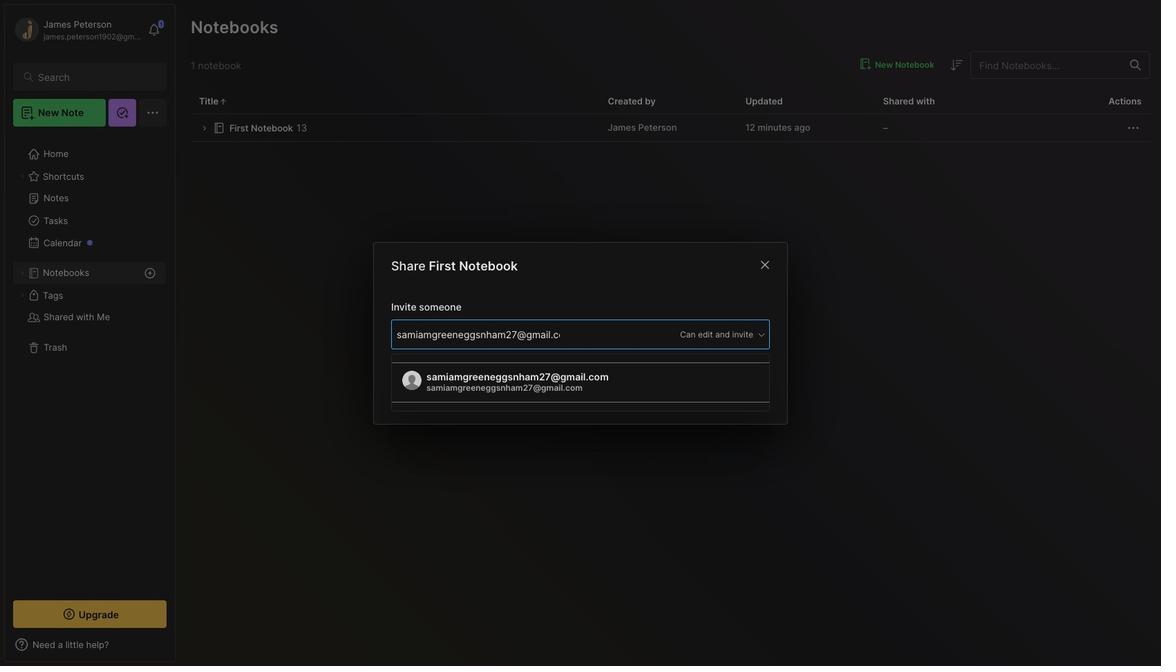 Task type: vqa. For each thing, say whether or not it's contained in the screenshot.
all inside the My Journey To The Center Of The Earth This Story Is True. You Can Trust Me. I Am The Au Thor Of The Note After All And How Often Do Authors Lie? "If It Is Published, It'S The Truth," My Grandpappy Us...
no



Task type: locate. For each thing, give the bounding box(es) containing it.
None search field
[[38, 68, 154, 85]]

none search field inside main element
[[38, 68, 154, 85]]

Search text field
[[38, 71, 154, 84]]

row
[[191, 114, 1151, 142]]

expand notebooks image
[[18, 269, 26, 277]]

tree
[[5, 135, 175, 588]]

main element
[[0, 0, 180, 666]]

expand tags image
[[18, 291, 26, 299]]

tree inside main element
[[5, 135, 175, 588]]



Task type: describe. For each thing, give the bounding box(es) containing it.
Find Notebooks… text field
[[972, 54, 1123, 76]]

Add tag field
[[396, 326, 562, 342]]

Select permission field
[[654, 328, 767, 340]]

close image
[[757, 256, 774, 273]]



